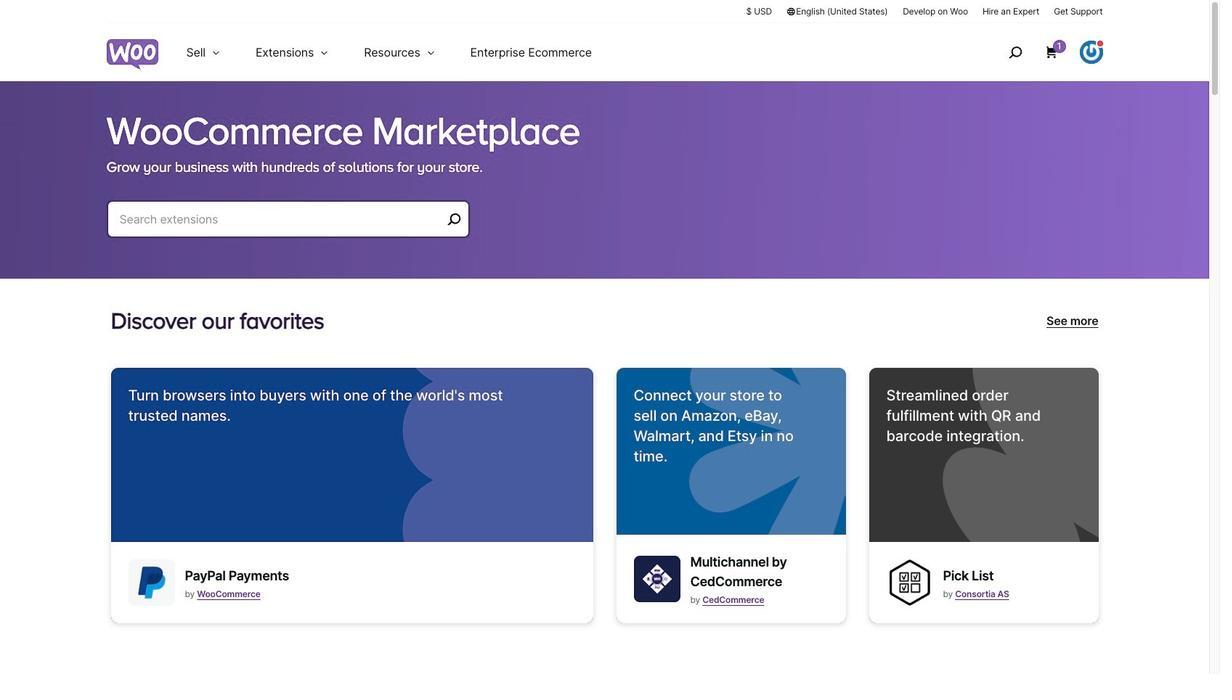 Task type: describe. For each thing, give the bounding box(es) containing it.
open account menu image
[[1080, 41, 1103, 64]]

Search extensions search field
[[119, 209, 442, 230]]

search image
[[1003, 41, 1027, 64]]



Task type: vqa. For each thing, say whether or not it's contained in the screenshot.
LEASING
no



Task type: locate. For each thing, give the bounding box(es) containing it.
service navigation menu element
[[977, 29, 1103, 76]]

None search field
[[106, 200, 470, 256]]



